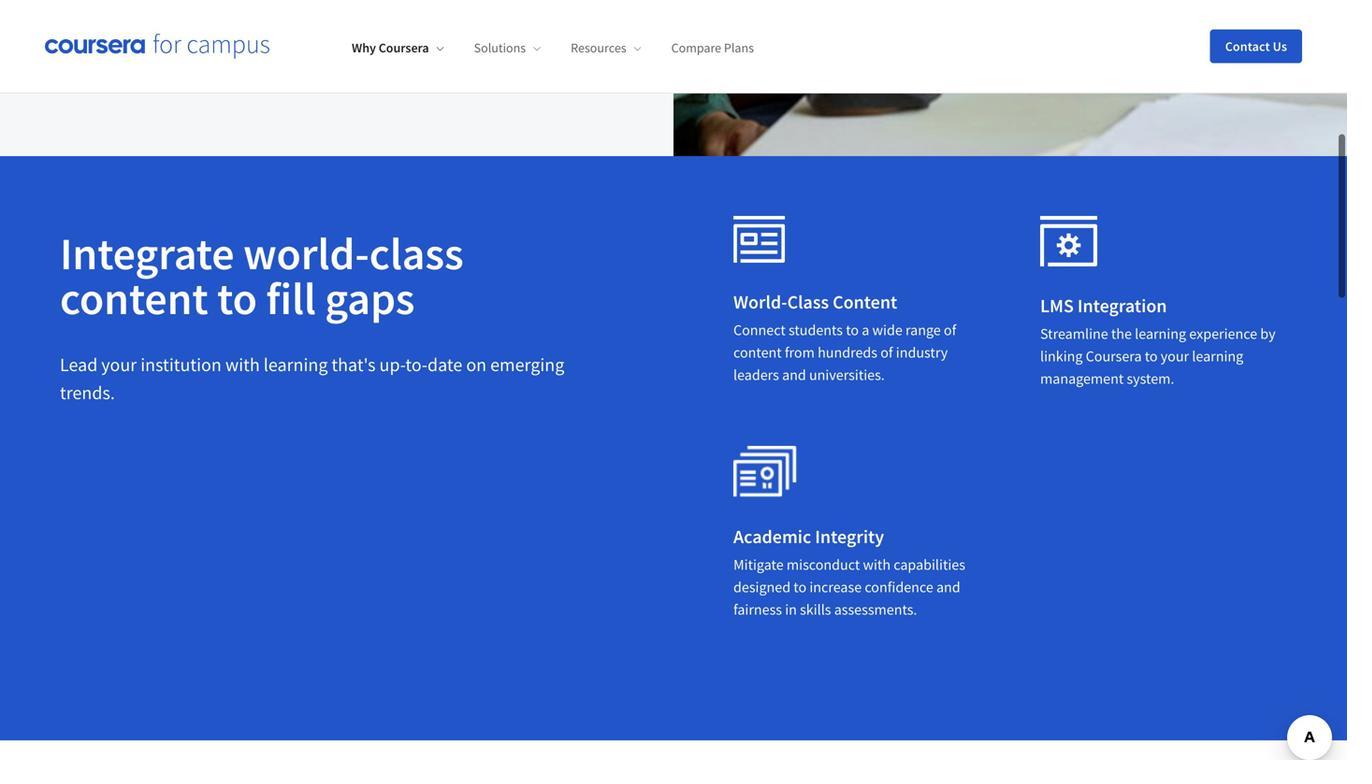 Task type: describe. For each thing, give the bounding box(es) containing it.
diploma image
[[733, 446, 797, 498]]

content inside 'integrate world-class content to fill gaps'
[[60, 271, 208, 327]]

misconduct
[[787, 556, 860, 575]]

contact us
[[1225, 38, 1287, 55]]

capabilities
[[894, 556, 965, 575]]

the
[[1111, 325, 1132, 343]]

that's
[[332, 353, 376, 377]]

hundreds
[[818, 343, 877, 362]]

leaders
[[733, 366, 779, 385]]

confidence
[[865, 578, 933, 597]]

your for see your options,
[[86, 16, 114, 35]]

fill
[[266, 271, 316, 327]]

contact
[[1225, 38, 1270, 55]]

integration icon image
[[1040, 216, 1097, 267]]

plans
[[724, 39, 754, 56]]

assessments.
[[834, 601, 917, 619]]

resources link
[[571, 39, 641, 56]]

emerging
[[490, 353, 564, 377]]

gaps
[[325, 271, 415, 327]]

us
[[1273, 38, 1287, 55]]

linking
[[1040, 347, 1083, 366]]

world-
[[243, 226, 369, 282]]

fairness
[[733, 601, 782, 619]]

coursera for campus image
[[45, 33, 269, 59]]

mitigate
[[733, 556, 784, 575]]

see
[[60, 16, 83, 35]]

with inside academic integrity mitigate misconduct with capabilities designed to increase confidence and fairness in skills assessments.
[[863, 556, 891, 575]]

lead
[[60, 353, 98, 377]]

content
[[833, 291, 897, 314]]

class
[[369, 226, 464, 282]]

contact us button
[[1210, 29, 1302, 63]]

why
[[352, 39, 376, 56]]

institution
[[141, 353, 222, 377]]

integrate
[[60, 226, 234, 282]]

0 horizontal spatial of
[[880, 343, 893, 362]]

learning for your
[[1135, 325, 1186, 343]]

integrate world-class content to fill gaps
[[60, 226, 464, 327]]

connect
[[733, 321, 786, 340]]

to inside lms integration streamline the learning experience by linking coursera to your learning management system.
[[1145, 347, 1158, 366]]

solutions
[[474, 39, 526, 56]]



Task type: locate. For each thing, give the bounding box(es) containing it.
designed
[[733, 578, 791, 597]]

trends.
[[60, 381, 115, 405]]

1 vertical spatial with
[[863, 556, 891, 575]]

1 horizontal spatial and
[[936, 578, 960, 597]]

to left a at top right
[[846, 321, 859, 340]]

your up system.
[[1161, 347, 1189, 366]]

learning inside "lead your institution with learning that's up-to-date on emerging trends."
[[264, 353, 328, 377]]

0 vertical spatial and
[[782, 366, 806, 385]]

integration
[[1077, 294, 1167, 318]]

solutions link
[[474, 39, 541, 56]]

see your options,
[[60, 16, 171, 35]]

compare plans
[[671, 39, 754, 56]]

0 horizontal spatial content
[[60, 271, 208, 327]]

your
[[86, 16, 114, 35], [1161, 347, 1189, 366], [101, 353, 137, 377]]

compare
[[671, 39, 721, 56]]

academic
[[733, 525, 811, 549]]

system.
[[1127, 370, 1174, 388]]

learning
[[1135, 325, 1186, 343], [1192, 347, 1243, 366], [264, 353, 328, 377]]

compare plans link
[[671, 39, 754, 56]]

why coursera link
[[352, 39, 444, 56]]

universities.
[[809, 366, 885, 385]]

1 horizontal spatial with
[[863, 556, 891, 575]]

resources
[[571, 39, 626, 56]]

content
[[60, 271, 208, 327], [733, 343, 782, 362]]

1 horizontal spatial learning
[[1135, 325, 1186, 343]]

to up system.
[[1145, 347, 1158, 366]]

lms
[[1040, 294, 1074, 318]]

industry
[[896, 343, 948, 362]]

a
[[862, 321, 869, 340]]

with up confidence on the right of the page
[[863, 556, 891, 575]]

range
[[905, 321, 941, 340]]

your for lead your institution with learning that's up-to-date on emerging trends.
[[101, 353, 137, 377]]

on
[[466, 353, 487, 377]]

content up leaders
[[733, 343, 782, 362]]

integrity
[[815, 525, 884, 549]]

1 horizontal spatial content
[[733, 343, 782, 362]]

class
[[787, 291, 829, 314]]

streamline
[[1040, 325, 1108, 343]]

lead your institution with learning that's up-to-date on emerging trends.
[[60, 353, 564, 405]]

with
[[225, 353, 260, 377], [863, 556, 891, 575]]

0 horizontal spatial coursera
[[379, 39, 429, 56]]

by
[[1260, 325, 1276, 343]]

learning right the
[[1135, 325, 1186, 343]]

2 horizontal spatial learning
[[1192, 347, 1243, 366]]

0 horizontal spatial and
[[782, 366, 806, 385]]

world-
[[733, 291, 787, 314]]

coursera down the
[[1086, 347, 1142, 366]]

to inside world-class content connect students to a wide range of content  from hundreds of industry leaders and universities.
[[846, 321, 859, 340]]

why coursera
[[352, 39, 429, 56]]

in
[[785, 601, 797, 619]]

students
[[789, 321, 843, 340]]

up-
[[379, 353, 405, 377]]

and
[[782, 366, 806, 385], [936, 578, 960, 597]]

academic integrity mitigate misconduct with capabilities designed to increase confidence and fairness in skills assessments.
[[733, 525, 965, 619]]

content up the institution
[[60, 271, 208, 327]]

learning left that's
[[264, 353, 328, 377]]

with inside "lead your institution with learning that's up-to-date on emerging trends."
[[225, 353, 260, 377]]

0 horizontal spatial with
[[225, 353, 260, 377]]

learning for emerging
[[264, 353, 328, 377]]

1 horizontal spatial of
[[944, 321, 956, 340]]

of down wide
[[880, 343, 893, 362]]

lms integration streamline the learning experience by linking coursera to your learning management system.
[[1040, 294, 1276, 388]]

1 vertical spatial content
[[733, 343, 782, 362]]

to left fill
[[217, 271, 257, 327]]

0 vertical spatial of
[[944, 321, 956, 340]]

learning down experience
[[1192, 347, 1243, 366]]

icon website image
[[733, 216, 786, 263]]

management
[[1040, 370, 1124, 388]]

and inside world-class content connect students to a wide range of content  from hundreds of industry leaders and universities.
[[782, 366, 806, 385]]

world-class content connect students to a wide range of content  from hundreds of industry leaders and universities.
[[733, 291, 956, 385]]

to inside 'integrate world-class content to fill gaps'
[[217, 271, 257, 327]]

1 vertical spatial coursera
[[1086, 347, 1142, 366]]

to inside academic integrity mitigate misconduct with capabilities designed to increase confidence and fairness in skills assessments.
[[794, 578, 806, 597]]

to up in
[[794, 578, 806, 597]]

coursera right why
[[379, 39, 429, 56]]

content inside world-class content connect students to a wide range of content  from hundreds of industry leaders and universities.
[[733, 343, 782, 362]]

coursera inside lms integration streamline the learning experience by linking coursera to your learning management system.
[[1086, 347, 1142, 366]]

with right the institution
[[225, 353, 260, 377]]

coursera
[[379, 39, 429, 56], [1086, 347, 1142, 366]]

and down capabilities
[[936, 578, 960, 597]]

date
[[428, 353, 462, 377]]

wide
[[872, 321, 902, 340]]

0 horizontal spatial learning
[[264, 353, 328, 377]]

0 vertical spatial coursera
[[379, 39, 429, 56]]

options,
[[117, 16, 168, 35]]

of right range
[[944, 321, 956, 340]]

your right lead
[[101, 353, 137, 377]]

0 vertical spatial with
[[225, 353, 260, 377]]

experience
[[1189, 325, 1257, 343]]

increase
[[809, 578, 862, 597]]

your inside lms integration streamline the learning experience by linking coursera to your learning management system.
[[1161, 347, 1189, 366]]

and inside academic integrity mitigate misconduct with capabilities designed to increase confidence and fairness in skills assessments.
[[936, 578, 960, 597]]

to
[[217, 271, 257, 327], [846, 321, 859, 340], [1145, 347, 1158, 366], [794, 578, 806, 597]]

and down the from
[[782, 366, 806, 385]]

to-
[[405, 353, 428, 377]]

your inside "lead your institution with learning that's up-to-date on emerging trends."
[[101, 353, 137, 377]]

your right see
[[86, 16, 114, 35]]

of
[[944, 321, 956, 340], [880, 343, 893, 362]]

skills
[[800, 601, 831, 619]]

1 vertical spatial of
[[880, 343, 893, 362]]

1 horizontal spatial coursera
[[1086, 347, 1142, 366]]

from
[[785, 343, 815, 362]]

0 vertical spatial content
[[60, 271, 208, 327]]

1 vertical spatial and
[[936, 578, 960, 597]]



Task type: vqa. For each thing, say whether or not it's contained in the screenshot.
'Machine'
no



